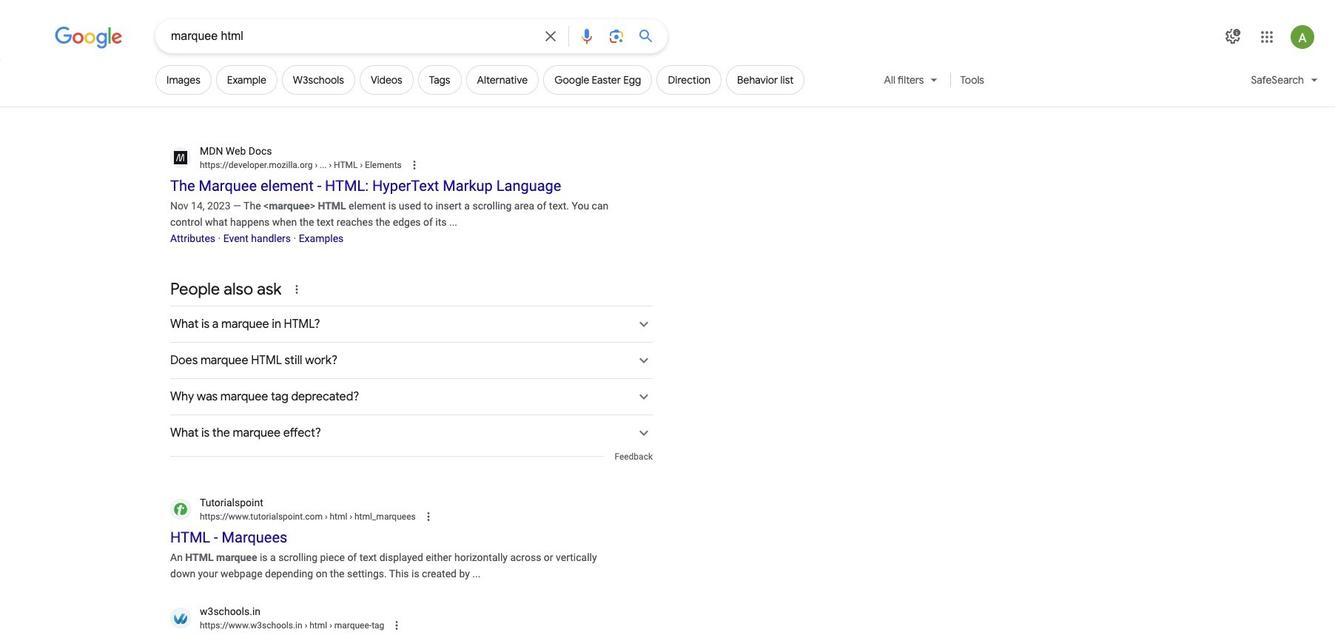 Task type: locate. For each thing, give the bounding box(es) containing it.
google image
[[55, 27, 123, 49]]

None text field
[[200, 158, 402, 172], [313, 160, 402, 170], [200, 619, 384, 632], [302, 620, 384, 630], [200, 158, 402, 172], [313, 160, 402, 170], [200, 619, 384, 632], [302, 620, 384, 630]]

None search field
[[0, 19, 668, 53]]

None text field
[[200, 510, 416, 523], [323, 511, 416, 522], [200, 510, 416, 523], [323, 511, 416, 522]]



Task type: vqa. For each thing, say whether or not it's contained in the screenshot.
Search search field
yes



Task type: describe. For each thing, give the bounding box(es) containing it.
search by voice image
[[578, 27, 596, 45]]

Search search field
[[171, 28, 533, 47]]

search by image image
[[608, 27, 625, 45]]



